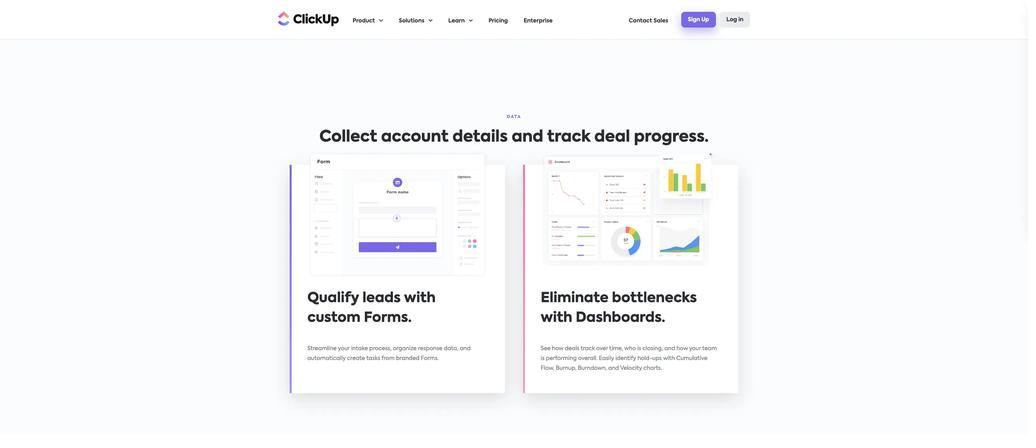 Task type: vqa. For each thing, say whether or not it's contained in the screenshot.
Everything view image
no



Task type: describe. For each thing, give the bounding box(es) containing it.
sign
[[689, 17, 701, 22]]

log in link
[[720, 12, 751, 28]]

list containing product
[[353, 0, 629, 39]]

in
[[739, 17, 744, 22]]

details
[[453, 129, 508, 145]]

account
[[381, 129, 449, 145]]

who
[[625, 346, 636, 352]]

and inside streamline your intake process, organize response data, and automatically create tasks from branded forms.
[[460, 346, 471, 352]]

eliminate bottlenecks with dashboards image
[[541, 151, 721, 268]]

dashboards.
[[576, 311, 666, 325]]

see
[[541, 346, 551, 352]]

burndown,
[[578, 366, 607, 371]]

tasks
[[367, 356, 381, 361]]

sign up
[[689, 17, 710, 22]]

identify
[[616, 356, 637, 361]]

main navigation element
[[353, 0, 751, 39]]

over
[[597, 346, 609, 352]]

team
[[703, 346, 718, 352]]

enterprise
[[524, 18, 553, 24]]

performing
[[546, 356, 577, 361]]

sales
[[654, 18, 669, 24]]

contact
[[629, 18, 653, 24]]

and right "closing,"
[[665, 346, 676, 352]]

ups
[[653, 356, 662, 361]]

from
[[382, 356, 395, 361]]

and down easily
[[609, 366, 620, 371]]

0 vertical spatial track
[[548, 129, 591, 145]]

time,
[[610, 346, 624, 352]]

data,
[[444, 346, 459, 352]]

forms. inside qualify leads with custom forms.
[[364, 311, 412, 325]]

streamline your intake process, organize response data, and automatically create tasks from branded forms.
[[308, 346, 471, 361]]

velocity
[[621, 366, 643, 371]]

charts.
[[644, 366, 663, 371]]

pricing link
[[489, 0, 508, 39]]

organize
[[393, 346, 417, 352]]

response
[[418, 346, 443, 352]]

your inside streamline your intake process, organize response data, and automatically create tasks from branded forms.
[[338, 346, 350, 352]]

sign up button
[[682, 12, 716, 28]]

learn
[[449, 18, 465, 24]]

product
[[353, 18, 375, 24]]

intake
[[351, 346, 368, 352]]

deals
[[565, 346, 580, 352]]

data
[[507, 115, 522, 119]]

1 how from the left
[[552, 346, 564, 352]]

learn button
[[449, 0, 473, 39]]

streamline
[[308, 346, 337, 352]]

flow,
[[541, 366, 555, 371]]

branded
[[396, 356, 420, 361]]

qualify leads with custom forms. image
[[308, 151, 488, 279]]



Task type: locate. For each thing, give the bounding box(es) containing it.
with
[[404, 292, 436, 306], [541, 311, 573, 325], [664, 356, 675, 361]]

and down the data
[[512, 129, 544, 145]]

eliminate bottlenecks with dashboards.
[[541, 292, 697, 325]]

pricing
[[489, 18, 508, 24]]

collect
[[320, 129, 378, 145]]

with right leads
[[404, 292, 436, 306]]

your up cumulative
[[690, 346, 702, 352]]

deal
[[595, 129, 631, 145]]

0 horizontal spatial your
[[338, 346, 350, 352]]

solutions button
[[399, 0, 433, 39]]

eliminate
[[541, 292, 609, 306]]

easily
[[599, 356, 615, 361]]

enterprise link
[[524, 0, 553, 39]]

qualify
[[308, 292, 359, 306]]

with down eliminate
[[541, 311, 573, 325]]

forms. down response at the left of the page
[[421, 356, 439, 361]]

0 horizontal spatial forms.
[[364, 311, 412, 325]]

your up create at the left bottom of the page
[[338, 346, 350, 352]]

0 horizontal spatial is
[[541, 356, 545, 361]]

with inside 'eliminate bottlenecks with dashboards.'
[[541, 311, 573, 325]]

1 horizontal spatial forms.
[[421, 356, 439, 361]]

1 horizontal spatial how
[[677, 346, 689, 352]]

leads
[[363, 292, 401, 306]]

contact sales link
[[629, 0, 669, 39]]

collect account details and track deal progress.
[[320, 129, 709, 145]]

2 your from the left
[[690, 346, 702, 352]]

list
[[353, 0, 629, 39]]

1 vertical spatial with
[[541, 311, 573, 325]]

1 your from the left
[[338, 346, 350, 352]]

0 vertical spatial forms.
[[364, 311, 412, 325]]

forms. inside streamline your intake process, organize response data, and automatically create tasks from branded forms.
[[421, 356, 439, 361]]

1 horizontal spatial your
[[690, 346, 702, 352]]

with inside qualify leads with custom forms.
[[404, 292, 436, 306]]

1 vertical spatial is
[[541, 356, 545, 361]]

cumulative
[[677, 356, 708, 361]]

see how deals track over time, who is closing, and how your team is performing overall. easily identify                                                                                                                                                                                                                                                                                                                                                                                                                                                                                                                                                                                                                                                                                                                                                                                                 hold-ups with cumulative flow, burnup, burndown, and velocity charts.
[[541, 346, 718, 371]]

1 horizontal spatial with
[[541, 311, 573, 325]]

1 vertical spatial track
[[581, 346, 595, 352]]

forms. down leads
[[364, 311, 412, 325]]

0 vertical spatial with
[[404, 292, 436, 306]]

your inside see how deals track over time, who is closing, and how your team is performing overall. easily identify                                                                                                                                                                                                                                                                                                                                                                                                                                                                                                                                                                                                                                                                                                                                                                                                 hold-ups with cumulative flow, burnup, burndown, and velocity charts.
[[690, 346, 702, 352]]

contact sales
[[629, 18, 669, 24]]

0 vertical spatial is
[[638, 346, 642, 352]]

product button
[[353, 0, 383, 39]]

how
[[552, 346, 564, 352], [677, 346, 689, 352]]

2 vertical spatial with
[[664, 356, 675, 361]]

2 how from the left
[[677, 346, 689, 352]]

0 horizontal spatial with
[[404, 292, 436, 306]]

2 horizontal spatial with
[[664, 356, 675, 361]]

solutions
[[399, 18, 425, 24]]

bottlenecks
[[612, 292, 697, 306]]

forms.
[[364, 311, 412, 325], [421, 356, 439, 361]]

how up performing
[[552, 346, 564, 352]]

hold-
[[638, 356, 653, 361]]

progress.
[[635, 129, 709, 145]]

with for qualify leads with custom forms.
[[404, 292, 436, 306]]

up
[[702, 17, 710, 22]]

track
[[548, 129, 591, 145], [581, 346, 595, 352]]

track inside see how deals track over time, who is closing, and how your team is performing overall. easily identify                                                                                                                                                                                                                                                                                                                                                                                                                                                                                                                                                                                                                                                                                                                                                                                                 hold-ups with cumulative flow, burnup, burndown, and velocity charts.
[[581, 346, 595, 352]]

how up cumulative
[[677, 346, 689, 352]]

your
[[338, 346, 350, 352], [690, 346, 702, 352]]

and right data, at bottom left
[[460, 346, 471, 352]]

create
[[347, 356, 365, 361]]

is right who
[[638, 346, 642, 352]]

automatically
[[308, 356, 346, 361]]

closing,
[[643, 346, 664, 352]]

is down see
[[541, 356, 545, 361]]

custom
[[308, 311, 361, 325]]

1 horizontal spatial is
[[638, 346, 642, 352]]

overall.
[[579, 356, 598, 361]]

with for eliminate bottlenecks with dashboards.
[[541, 311, 573, 325]]

with right ups
[[664, 356, 675, 361]]

qualify leads with custom forms.
[[308, 292, 436, 325]]

1 vertical spatial forms.
[[421, 356, 439, 361]]

0 horizontal spatial how
[[552, 346, 564, 352]]

is
[[638, 346, 642, 352], [541, 356, 545, 361]]

and
[[512, 129, 544, 145], [460, 346, 471, 352], [665, 346, 676, 352], [609, 366, 620, 371]]

burnup,
[[556, 366, 577, 371]]

with inside see how deals track over time, who is closing, and how your team is performing overall. easily identify                                                                                                                                                                                                                                                                                                                                                                                                                                                                                                                                                                                                                                                                                                                                                                                                 hold-ups with cumulative flow, burnup, burndown, and velocity charts.
[[664, 356, 675, 361]]

process,
[[370, 346, 392, 352]]

log in
[[727, 17, 744, 22]]

log
[[727, 17, 738, 22]]



